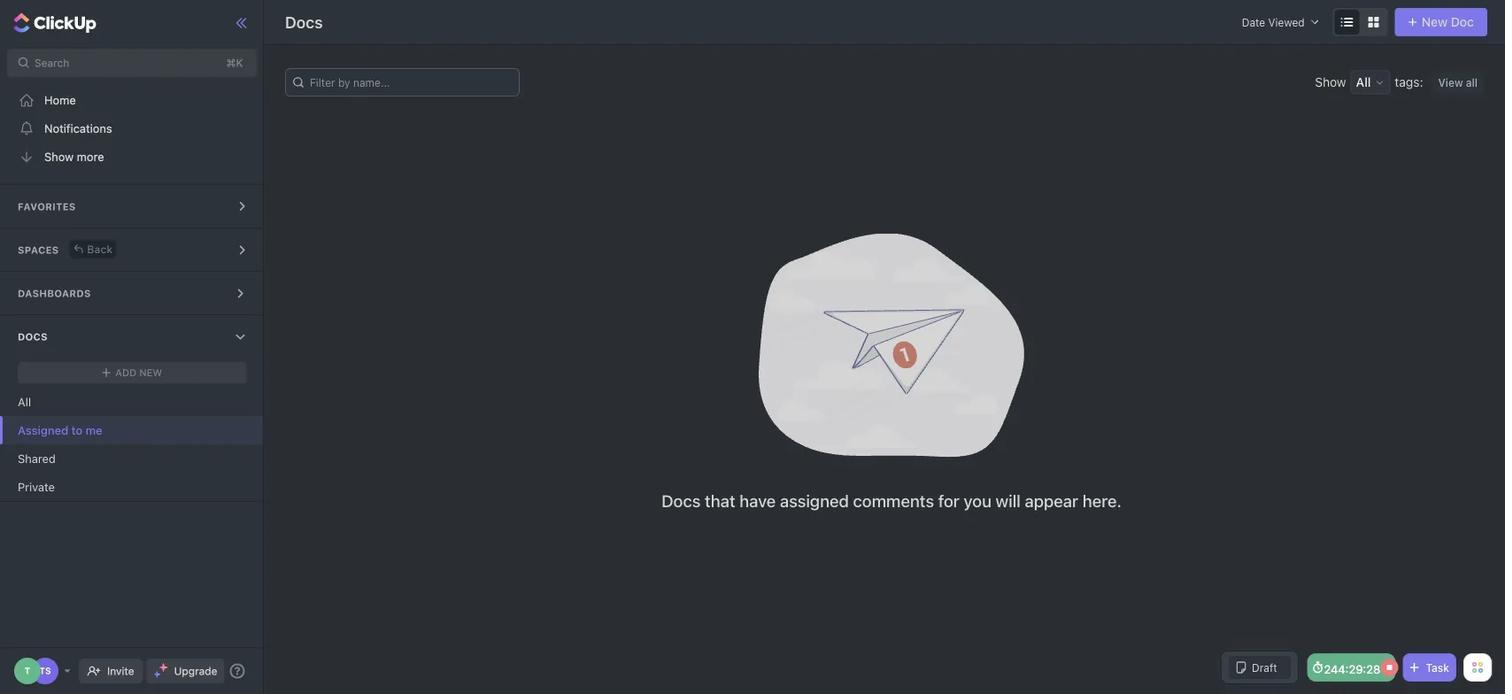 Task type: vqa. For each thing, say whether or not it's contained in the screenshot.
tree inside the Sidebar navigation
no



Task type: describe. For each thing, give the bounding box(es) containing it.
new
[[139, 367, 162, 379]]

that
[[705, 491, 735, 511]]

assigned
[[780, 491, 849, 511]]

244:29:28
[[1324, 662, 1381, 676]]

view all button
[[1432, 72, 1484, 93]]

invite
[[107, 665, 134, 677]]

all
[[1466, 76, 1478, 89]]

date viewed
[[1242, 16, 1305, 28]]

comments
[[853, 491, 934, 511]]

dashboards
[[18, 288, 91, 299]]

task
[[1426, 661, 1449, 674]]

spaces
[[18, 244, 59, 256]]

view
[[1438, 76, 1463, 89]]

notifications link
[[0, 114, 264, 143]]

appear
[[1025, 491, 1078, 511]]

add new
[[115, 367, 162, 379]]

all button
[[1351, 70, 1390, 94]]

for
[[938, 491, 960, 511]]

sparkle svg 1 image
[[159, 663, 168, 672]]

show more
[[44, 150, 104, 163]]

upgrade link
[[147, 659, 224, 684]]

will
[[996, 491, 1021, 511]]

Filter by name... text field
[[295, 69, 514, 96]]

0 vertical spatial docs
[[285, 12, 323, 31]]

tags
[[1395, 75, 1420, 89]]

home link
[[0, 86, 264, 114]]

new doc
[[1422, 15, 1474, 29]]

view all
[[1438, 76, 1478, 89]]

assigned to me
[[18, 424, 102, 437]]

2 vertical spatial docs
[[662, 491, 701, 511]]

you
[[964, 491, 992, 511]]

assigned
[[18, 424, 68, 437]]



Task type: locate. For each thing, give the bounding box(es) containing it.
have
[[740, 491, 776, 511]]

favorites button
[[0, 185, 264, 228]]

docs
[[285, 12, 323, 31], [18, 331, 48, 343], [662, 491, 701, 511]]

back
[[87, 243, 113, 255]]

1 horizontal spatial show
[[1315, 75, 1346, 89]]

show for show
[[1315, 75, 1346, 89]]

all left 'tags'
[[1356, 75, 1371, 89]]

date
[[1242, 16, 1265, 28]]

favorites
[[18, 201, 76, 212]]

sparkle svg 2 image
[[154, 671, 160, 678]]

search
[[35, 57, 69, 69]]

1 vertical spatial all
[[18, 395, 31, 409]]

1 horizontal spatial all
[[1356, 75, 1371, 89]]

sidebar navigation
[[0, 0, 267, 694]]

0 horizontal spatial show
[[44, 150, 74, 163]]

show for show more
[[44, 150, 74, 163]]

upgrade
[[174, 665, 217, 677]]

all inside dropdown button
[[1356, 75, 1371, 89]]

0 horizontal spatial all
[[18, 395, 31, 409]]

1 horizontal spatial docs
[[285, 12, 323, 31]]

me
[[86, 424, 102, 437]]

show inside sidebar navigation
[[44, 150, 74, 163]]

notifications
[[44, 122, 112, 135]]

home
[[44, 93, 76, 107]]

0 vertical spatial all
[[1356, 75, 1371, 89]]

show
[[1315, 75, 1346, 89], [44, 150, 74, 163]]

show left "more"
[[44, 150, 74, 163]]

2 horizontal spatial docs
[[662, 491, 701, 511]]

to
[[71, 424, 83, 437]]

doc
[[1451, 15, 1474, 29]]

here.
[[1083, 491, 1122, 511]]

private
[[18, 480, 55, 494]]

tags :
[[1395, 75, 1423, 89]]

t
[[25, 666, 30, 676]]

add
[[115, 367, 137, 379]]

⌘k
[[226, 57, 243, 69]]

new
[[1422, 15, 1448, 29]]

viewed
[[1268, 16, 1305, 28]]

show left all dropdown button
[[1315, 75, 1346, 89]]

0 vertical spatial show
[[1315, 75, 1346, 89]]

more
[[77, 150, 104, 163]]

:
[[1420, 75, 1423, 89]]

docs inside sidebar navigation
[[18, 331, 48, 343]]

all
[[1356, 75, 1371, 89], [18, 395, 31, 409]]

all inside sidebar navigation
[[18, 395, 31, 409]]

1 vertical spatial show
[[44, 150, 74, 163]]

docs that have assigned comments for you will appear here.
[[662, 491, 1122, 511]]

back link
[[70, 240, 116, 258]]

0 horizontal spatial docs
[[18, 331, 48, 343]]

all up assigned
[[18, 395, 31, 409]]

shared
[[18, 452, 56, 465]]

1 vertical spatial docs
[[18, 331, 48, 343]]

ts
[[39, 666, 51, 676]]

date viewed button
[[1228, 8, 1326, 36]]



